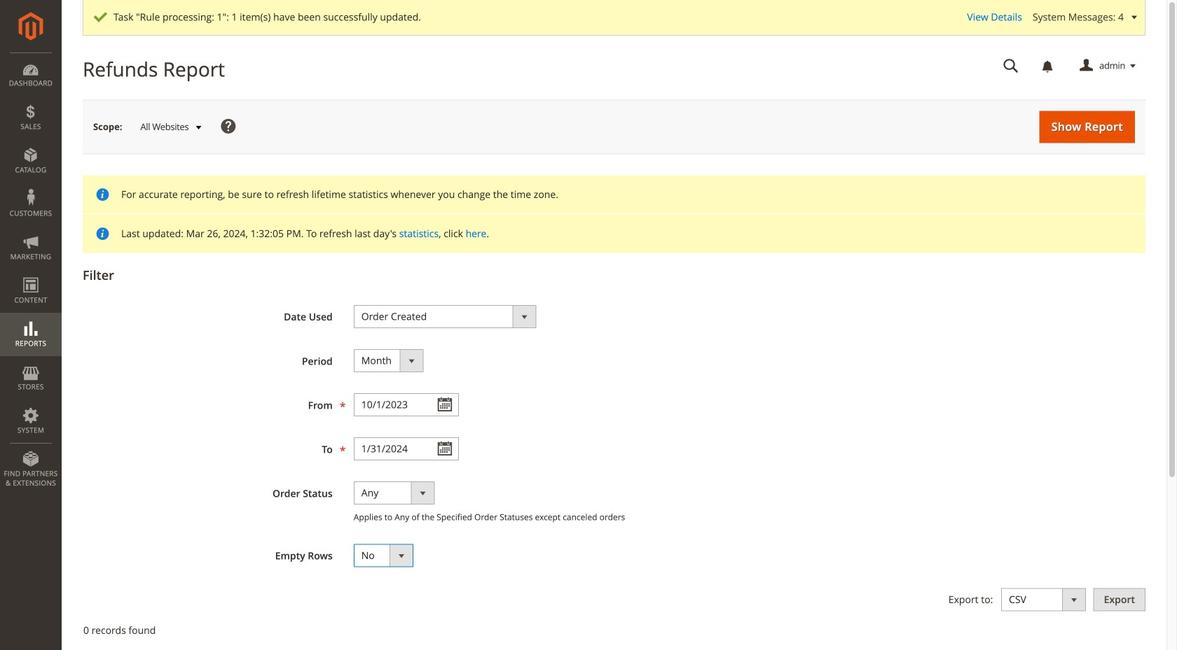Task type: locate. For each thing, give the bounding box(es) containing it.
None text field
[[354, 394, 459, 417], [354, 438, 459, 461], [354, 394, 459, 417], [354, 438, 459, 461]]

menu bar
[[0, 53, 62, 495]]

None text field
[[994, 54, 1029, 78]]

magento admin panel image
[[19, 12, 43, 41]]



